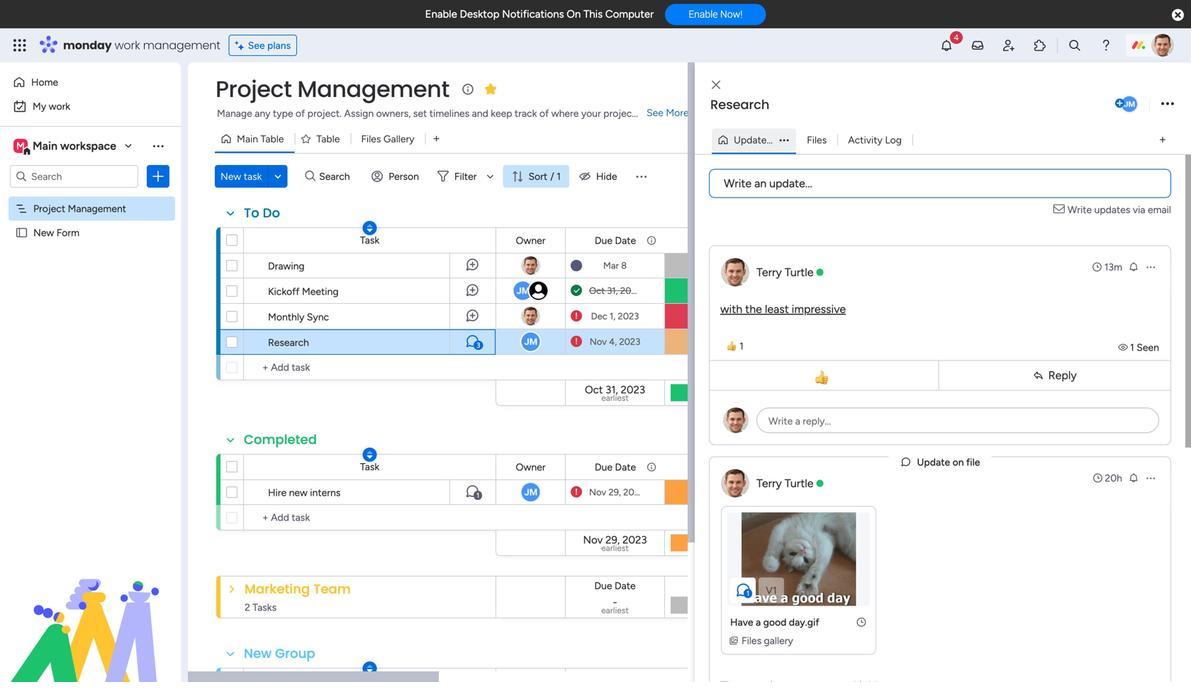 Task type: vqa. For each thing, say whether or not it's contained in the screenshot.
the Add to favorites icon
no



Task type: describe. For each thing, give the bounding box(es) containing it.
nov 29, 2023 earliest
[[583, 534, 647, 554]]

2023 for nov 29, 2023
[[623, 487, 644, 498]]

turtle for 20h
[[785, 477, 813, 491]]

enable now!
[[689, 8, 743, 20]]

1 table from the left
[[261, 133, 284, 145]]

on
[[567, 8, 581, 21]]

v1
[[766, 585, 777, 597]]

0 vertical spatial project
[[216, 73, 292, 105]]

New Group field
[[240, 645, 319, 664]]

13m link
[[1092, 260, 1122, 274]]

hire
[[268, 487, 287, 499]]

terry for 13m
[[756, 266, 782, 279]]

1 horizontal spatial options image
[[1161, 95, 1174, 114]]

1 due date field from the top
[[591, 233, 640, 248]]

3 button
[[449, 330, 496, 355]]

v2 overdue deadline image for nov 29, 2023
[[571, 486, 582, 499]]

to do
[[244, 204, 280, 222]]

menu image
[[634, 169, 648, 184]]

20h
[[1105, 473, 1122, 485]]

dec
[[591, 311, 607, 322]]

day.gif
[[789, 617, 819, 629]]

see more
[[647, 107, 689, 119]]

nov for nov 29, 2023 earliest
[[583, 534, 603, 547]]

+ Add task text field
[[251, 359, 489, 376]]

see plans button
[[229, 35, 297, 56]]

team
[[313, 580, 351, 599]]

files for files gallery
[[742, 635, 761, 647]]

my work
[[33, 100, 70, 112]]

group
[[275, 645, 315, 663]]

terry turtle link for 13m
[[756, 266, 813, 279]]

activity log button
[[837, 129, 912, 151]]

files for files
[[807, 134, 827, 146]]

have
[[730, 617, 753, 629]]

new task button
[[215, 165, 268, 188]]

files gallery button
[[727, 633, 797, 649]]

oct 31, 2023
[[589, 285, 641, 297]]

on
[[953, 457, 964, 469]]

options image for 13m
[[1145, 262, 1156, 273]]

set
[[413, 107, 427, 119]]

my work option
[[9, 95, 172, 118]]

dapulse close image
[[1172, 8, 1184, 23]]

monthly sync
[[268, 311, 329, 323]]

Search field
[[316, 167, 358, 186]]

this
[[583, 8, 603, 21]]

show board description image
[[459, 82, 476, 96]]

write a reply...
[[768, 415, 831, 427]]

1 vertical spatial management
[[68, 203, 126, 215]]

1 vertical spatial 1 button
[[449, 480, 496, 505]]

table button
[[295, 128, 350, 150]]

20h link
[[1092, 471, 1122, 486]]

enable desktop notifications on this computer
[[425, 8, 654, 21]]

write for write updates via email
[[1068, 204, 1092, 216]]

sort desc image for completed
[[367, 450, 373, 460]]

new
[[289, 487, 308, 499]]

desktop
[[460, 8, 499, 21]]

workspace image
[[13, 138, 28, 154]]

Research field
[[707, 96, 1112, 114]]

1 of from the left
[[296, 107, 305, 119]]

mar 8
[[603, 260, 627, 272]]

new form
[[33, 227, 79, 239]]

track
[[515, 107, 537, 119]]

manage any type of project. assign owners, set timelines and keep track of where your project stands.
[[217, 107, 669, 119]]

/ inside button
[[774, 134, 778, 146]]

impressive
[[792, 303, 846, 316]]

write updates via email
[[1068, 204, 1171, 216]]

project inside list box
[[33, 203, 65, 215]]

update feed image
[[971, 38, 985, 52]]

0 horizontal spatial options image
[[151, 169, 165, 184]]

1 seen
[[1130, 342, 1159, 354]]

turtle for 13m
[[785, 266, 813, 279]]

nov 29, 2023
[[589, 487, 644, 498]]

v2 overdue deadline image for dec 1, 2023
[[571, 310, 582, 323]]

v2 seen image
[[1118, 342, 1130, 354]]

enable for enable now!
[[689, 8, 718, 20]]

31, for oct 31, 2023 earliest
[[605, 384, 618, 396]]

2 owner from the top
[[516, 462, 546, 474]]

my
[[33, 100, 46, 112]]

monday
[[63, 37, 112, 53]]

and
[[472, 107, 488, 119]]

update
[[917, 457, 950, 469]]

sort desc image
[[367, 664, 373, 674]]

stands.
[[638, 107, 669, 119]]

Completed field
[[240, 431, 320, 449]]

1 vertical spatial date
[[615, 462, 636, 474]]

reply
[[1048, 369, 1077, 382]]

new task
[[220, 170, 262, 183]]

v2 search image
[[305, 169, 316, 185]]

seen
[[1137, 342, 1159, 354]]

main table button
[[215, 128, 295, 150]]

drawing
[[268, 260, 305, 272]]

add view image
[[1160, 135, 1166, 145]]

with
[[720, 303, 742, 316]]

2 owner field from the top
[[512, 460, 549, 475]]

2023 for nov 29, 2023 earliest
[[622, 534, 647, 547]]

date inside due date - earliest
[[615, 580, 636, 592]]

any
[[255, 107, 270, 119]]

marketing team
[[245, 580, 351, 599]]

hide button
[[573, 165, 626, 188]]

2 due from the top
[[595, 462, 613, 474]]

dapulse addbtn image
[[1115, 99, 1124, 108]]

file
[[966, 457, 980, 469]]

sort
[[528, 170, 547, 183]]

2023 for oct 31, 2023 earliest
[[621, 384, 645, 396]]

gallery
[[764, 635, 793, 647]]

4 image
[[950, 29, 963, 45]]

where
[[551, 107, 579, 119]]

workspace options image
[[151, 139, 165, 153]]

files for files gallery
[[361, 133, 381, 145]]

workspace selection element
[[13, 138, 118, 156]]

reply...
[[803, 415, 831, 427]]

files gallery button
[[350, 128, 425, 150]]

terry turtle image
[[1151, 34, 1174, 57]]

29, for nov 29, 2023
[[609, 487, 621, 498]]

0 vertical spatial 3
[[774, 102, 779, 114]]

files gallery
[[361, 133, 414, 145]]

task for to do
[[360, 234, 379, 246]]

public board image
[[15, 226, 28, 240]]

write an update...
[[724, 177, 812, 190]]

least
[[765, 303, 789, 316]]

now!
[[720, 8, 743, 20]]

3 due date field from the top
[[591, 578, 639, 594]]

main for main table
[[237, 133, 258, 145]]

4,
[[609, 336, 617, 348]]

files button
[[796, 129, 837, 151]]

m
[[16, 140, 25, 152]]

lottie animation image
[[0, 539, 181, 683]]

management
[[143, 37, 220, 53]]

terry for 20h
[[756, 477, 782, 491]]

earliest for 29,
[[601, 543, 629, 554]]

arrow down image
[[482, 168, 499, 185]]

see more link
[[645, 106, 690, 120]]

nov for nov 4, 2023
[[590, 336, 607, 348]]

task for completed
[[360, 461, 379, 473]]

0 horizontal spatial 3
[[476, 341, 480, 350]]

a for have
[[756, 617, 761, 629]]

column information image for second due date field from the top of the page
[[646, 462, 657, 473]]

v2 overdue deadline image
[[571, 335, 582, 349]]

0 vertical spatial updates
[[727, 102, 765, 114]]

8
[[621, 260, 627, 272]]

2023 for oct 31, 2023
[[620, 285, 641, 297]]

0 vertical spatial management
[[297, 73, 449, 105]]



Task type: locate. For each thing, give the bounding box(es) containing it.
your
[[581, 107, 601, 119]]

to
[[244, 204, 259, 222]]

the
[[745, 303, 762, 316]]

new left group
[[244, 645, 272, 663]]

main table
[[237, 133, 284, 145]]

project
[[603, 107, 636, 119]]

2023 down nov 29, 2023
[[622, 534, 647, 547]]

terry turtle
[[756, 266, 813, 279], [756, 477, 813, 491]]

0 vertical spatial 29,
[[609, 487, 621, 498]]

29, for nov 29, 2023 earliest
[[605, 534, 620, 547]]

due date up nov 29, 2023
[[595, 462, 636, 474]]

1 due from the top
[[595, 235, 613, 247]]

2 vertical spatial date
[[615, 580, 636, 592]]

1 vertical spatial terry
[[756, 477, 782, 491]]

new
[[220, 170, 241, 183], [33, 227, 54, 239], [244, 645, 272, 663]]

enable inside 'button'
[[689, 8, 718, 20]]

a for write
[[795, 415, 800, 427]]

2 earliest from the top
[[601, 543, 629, 554]]

1 vertical spatial project management
[[33, 203, 126, 215]]

project management inside list box
[[33, 203, 126, 215]]

files inside button
[[807, 134, 827, 146]]

turtle up "with the least impressive"
[[785, 266, 813, 279]]

0 vertical spatial options image
[[774, 136, 794, 144]]

2 column information image from the top
[[646, 462, 657, 473]]

task
[[244, 170, 262, 183]]

files down have
[[742, 635, 761, 647]]

0 horizontal spatial research
[[268, 337, 309, 349]]

write
[[724, 177, 752, 190], [1068, 204, 1092, 216], [768, 415, 793, 427]]

oct for oct 31, 2023
[[589, 285, 605, 297]]

1 vertical spatial column information image
[[646, 462, 657, 473]]

enable left "desktop"
[[425, 8, 457, 21]]

0 vertical spatial date
[[615, 235, 636, 247]]

2 turtle from the top
[[785, 477, 813, 491]]

select product image
[[13, 38, 27, 52]]

table down project.
[[316, 133, 340, 145]]

column information image for 3rd due date field from the bottom of the page
[[646, 235, 657, 246]]

due date - earliest
[[594, 580, 636, 616]]

list box
[[0, 194, 181, 436]]

log
[[885, 134, 902, 146]]

1 vertical spatial due
[[595, 462, 613, 474]]

29, inside nov 29, 2023 earliest
[[605, 534, 620, 547]]

1 owner from the top
[[516, 235, 546, 247]]

main inside button
[[237, 133, 258, 145]]

earliest for date
[[601, 606, 629, 616]]

date up 8
[[615, 235, 636, 247]]

new for new group
[[244, 645, 272, 663]]

oct for oct 31, 2023 earliest
[[585, 384, 603, 396]]

of
[[296, 107, 305, 119], [539, 107, 549, 119]]

1 vertical spatial owner
[[516, 462, 546, 474]]

To Do field
[[240, 204, 284, 223]]

1 enable from the left
[[425, 8, 457, 21]]

0 vertical spatial due
[[595, 235, 613, 247]]

work for my
[[49, 100, 70, 112]]

management
[[297, 73, 449, 105], [68, 203, 126, 215]]

with the least impressive
[[720, 303, 846, 316]]

home option
[[9, 71, 172, 94]]

2023 inside oct 31, 2023 earliest
[[621, 384, 645, 396]]

work right my
[[49, 100, 70, 112]]

2023 right 4, at right
[[619, 336, 640, 348]]

0 vertical spatial earliest
[[601, 393, 629, 403]]

see plans
[[248, 39, 291, 51]]

options image right 20h
[[1145, 473, 1156, 484]]

1 horizontal spatial 1 button
[[721, 338, 749, 355]]

1 vertical spatial write
[[1068, 204, 1092, 216]]

enable left the now!
[[689, 8, 718, 20]]

29, down nov 29, 2023
[[605, 534, 620, 547]]

form
[[57, 227, 79, 239]]

1 horizontal spatial new
[[220, 170, 241, 183]]

envelope o image
[[1053, 202, 1068, 217]]

work for monday
[[115, 37, 140, 53]]

write left reply...
[[768, 415, 793, 427]]

due up nov 29, 2023
[[595, 462, 613, 474]]

work right monday
[[115, 37, 140, 53]]

search everything image
[[1068, 38, 1082, 52]]

options image inside updates / 3 button
[[774, 136, 794, 144]]

see inside see plans 'button'
[[248, 39, 265, 51]]

terry turtle link up "with the least impressive"
[[756, 266, 813, 279]]

Project Management field
[[212, 73, 453, 105]]

2 terry turtle link from the top
[[756, 477, 813, 491]]

due date
[[595, 235, 636, 247], [595, 462, 636, 474]]

column information image
[[646, 235, 657, 246], [646, 462, 657, 473]]

0 vertical spatial terry turtle
[[756, 266, 813, 279]]

new for new form
[[33, 227, 54, 239]]

updates inside button
[[734, 134, 771, 146]]

0 vertical spatial v2 overdue deadline image
[[571, 310, 582, 323]]

research inside field
[[710, 96, 769, 114]]

2 horizontal spatial /
[[774, 134, 778, 146]]

2 vertical spatial /
[[550, 170, 554, 183]]

do
[[263, 204, 280, 222]]

new inside field
[[244, 645, 272, 663]]

angle down image
[[274, 171, 281, 182]]

2023
[[620, 285, 641, 297], [618, 311, 639, 322], [619, 336, 640, 348], [621, 384, 645, 396], [623, 487, 644, 498], [622, 534, 647, 547]]

nov for nov 29, 2023
[[589, 487, 606, 498]]

enable now! button
[[665, 4, 766, 25]]

option
[[0, 196, 181, 199]]

1 vertical spatial options image
[[151, 169, 165, 184]]

due up mar
[[595, 235, 613, 247]]

0 vertical spatial work
[[115, 37, 140, 53]]

see
[[248, 39, 265, 51], [647, 107, 663, 119]]

oct inside oct 31, 2023 earliest
[[585, 384, 603, 396]]

1 vertical spatial research
[[268, 337, 309, 349]]

1 vertical spatial terry turtle
[[756, 477, 813, 491]]

options image
[[774, 136, 794, 144], [1145, 262, 1156, 273], [1145, 473, 1156, 484]]

files left gallery
[[361, 133, 381, 145]]

1 button
[[721, 338, 749, 355], [449, 480, 496, 505]]

sort desc image for to do
[[367, 223, 373, 233]]

1 horizontal spatial table
[[316, 133, 340, 145]]

1 vertical spatial project
[[33, 203, 65, 215]]

task down person 'popup button'
[[360, 234, 379, 246]]

table
[[261, 133, 284, 145], [316, 133, 340, 145]]

new left the task
[[220, 170, 241, 183]]

0 vertical spatial column information image
[[646, 235, 657, 246]]

mar
[[603, 260, 619, 272]]

nov up nov 29, 2023 earliest at the bottom of the page
[[589, 487, 606, 498]]

1 horizontal spatial project management
[[216, 73, 449, 105]]

2 vertical spatial new
[[244, 645, 272, 663]]

1 vertical spatial updates
[[734, 134, 771, 146]]

2023 right 1,
[[618, 311, 639, 322]]

options image down "workspace options" image
[[151, 169, 165, 184]]

2 vertical spatial due
[[594, 580, 612, 592]]

due date field up mar 8 at the right top
[[591, 233, 640, 248]]

0 vertical spatial write
[[724, 177, 752, 190]]

options image left the files button
[[774, 136, 794, 144]]

v2 done deadline image
[[571, 284, 582, 298]]

2023 down nov 4, 2023
[[621, 384, 645, 396]]

earliest down nov 29, 2023 earliest at the bottom of the page
[[601, 606, 629, 616]]

options image
[[1161, 95, 1174, 114], [151, 169, 165, 184]]

new inside list box
[[33, 227, 54, 239]]

0 horizontal spatial /
[[550, 170, 554, 183]]

reminder image for 13m
[[1128, 261, 1139, 273]]

sort desc image up + add task text field
[[367, 450, 373, 460]]

31, down mar
[[607, 285, 618, 297]]

date up nov 29, 2023
[[615, 462, 636, 474]]

person
[[389, 170, 419, 183]]

completed
[[244, 431, 317, 449]]

updates / 3 inside button
[[734, 134, 785, 146]]

13m
[[1104, 261, 1122, 273]]

2023 down 8
[[620, 285, 641, 297]]

research down monthly
[[268, 337, 309, 349]]

nov down nov 29, 2023
[[583, 534, 603, 547]]

+ Add task text field
[[251, 510, 489, 527]]

main down manage
[[237, 133, 258, 145]]

1 horizontal spatial write
[[768, 415, 793, 427]]

write for write an update...
[[724, 177, 752, 190]]

main inside the workspace selection element
[[33, 139, 57, 153]]

a right have
[[756, 617, 761, 629]]

project management up project.
[[216, 73, 449, 105]]

0 vertical spatial options image
[[1161, 95, 1174, 114]]

Owner field
[[512, 233, 549, 248], [512, 460, 549, 475]]

/ up updates / 3 button at the right of page
[[767, 102, 771, 114]]

2 terry turtle from the top
[[756, 477, 813, 491]]

monthly
[[268, 311, 304, 323]]

see inside see more link
[[647, 107, 663, 119]]

0 horizontal spatial enable
[[425, 8, 457, 21]]

reminder image
[[1128, 261, 1139, 273], [1128, 473, 1139, 484]]

1 vertical spatial updates / 3
[[734, 134, 785, 146]]

2 v2 overdue deadline image from the top
[[571, 486, 582, 499]]

1 terry turtle from the top
[[756, 266, 813, 279]]

project up new form on the left
[[33, 203, 65, 215]]

files
[[361, 133, 381, 145], [807, 134, 827, 146], [742, 635, 761, 647]]

2 vertical spatial options image
[[1145, 473, 1156, 484]]

1 vertical spatial /
[[774, 134, 778, 146]]

0 horizontal spatial project management
[[33, 203, 126, 215]]

due date for 3rd due date field from the bottom of the page
[[595, 235, 636, 247]]

timelines
[[429, 107, 469, 119]]

main for main workspace
[[33, 139, 57, 153]]

/ left the files button
[[774, 134, 778, 146]]

1 vertical spatial see
[[647, 107, 663, 119]]

2 due date field from the top
[[591, 460, 640, 475]]

oct right v2 done deadline image
[[589, 285, 605, 297]]

have a good day.gif
[[730, 617, 819, 629]]

terry
[[756, 266, 782, 279], [756, 477, 782, 491]]

jeremy miller image
[[1120, 95, 1139, 113]]

0 horizontal spatial new
[[33, 227, 54, 239]]

0 vertical spatial terry turtle link
[[756, 266, 813, 279]]

2 table from the left
[[316, 133, 340, 145]]

monday work management
[[63, 37, 220, 53]]

2 reminder image from the top
[[1128, 473, 1139, 484]]

new group
[[244, 645, 315, 663]]

3
[[774, 102, 779, 114], [780, 134, 785, 146], [476, 341, 480, 350]]

1 horizontal spatial management
[[297, 73, 449, 105]]

nov inside nov 29, 2023 earliest
[[583, 534, 603, 547]]

terry turtle down write a reply...
[[756, 477, 813, 491]]

1 vertical spatial 3
[[780, 134, 785, 146]]

v2 overdue deadline image left nov 29, 2023
[[571, 486, 582, 499]]

1 horizontal spatial work
[[115, 37, 140, 53]]

0 vertical spatial terry
[[756, 266, 782, 279]]

sync
[[307, 311, 329, 323]]

0 vertical spatial reminder image
[[1128, 261, 1139, 273]]

v2 overdue deadline image
[[571, 310, 582, 323], [571, 486, 582, 499]]

2023 inside nov 29, 2023 earliest
[[622, 534, 647, 547]]

see left 'more'
[[647, 107, 663, 119]]

0 vertical spatial project management
[[216, 73, 449, 105]]

meeting
[[302, 286, 339, 298]]

0 horizontal spatial 1 button
[[449, 480, 496, 505]]

terry up the least
[[756, 266, 782, 279]]

update...
[[769, 177, 812, 190]]

project management up form
[[33, 203, 126, 215]]

terry turtle up "with the least impressive"
[[756, 266, 813, 279]]

sort desc image
[[367, 223, 373, 233], [367, 450, 373, 460]]

email
[[1148, 204, 1171, 216]]

0 vertical spatial 31,
[[607, 285, 618, 297]]

files left activity
[[807, 134, 827, 146]]

new right public board image
[[33, 227, 54, 239]]

1 horizontal spatial /
[[767, 102, 771, 114]]

1 v2 overdue deadline image from the top
[[571, 310, 582, 323]]

management up form
[[68, 203, 126, 215]]

terry turtle link for 20h
[[756, 477, 813, 491]]

earliest inside nov 29, 2023 earliest
[[601, 543, 629, 554]]

0 vertical spatial new
[[220, 170, 241, 183]]

due date up mar 8 at the right top
[[595, 235, 636, 247]]

activity log
[[848, 134, 902, 146]]

turtle down write a reply...
[[785, 477, 813, 491]]

due date field up nov 29, 2023
[[591, 460, 640, 475]]

-
[[613, 596, 617, 609]]

1 vertical spatial 31,
[[605, 384, 618, 396]]

terry down write a reply...
[[756, 477, 782, 491]]

write for write a reply...
[[768, 415, 793, 427]]

1 reminder image from the top
[[1128, 261, 1139, 273]]

2 task from the top
[[360, 461, 379, 473]]

earliest for 31,
[[601, 393, 629, 403]]

earliest up due date - earliest
[[601, 543, 629, 554]]

2023 up nov 29, 2023 earliest at the bottom of the page
[[623, 487, 644, 498]]

close image
[[712, 80, 720, 90]]

options image for 20h
[[1145, 473, 1156, 484]]

0 vertical spatial owner field
[[512, 233, 549, 248]]

1 earliest from the top
[[601, 393, 629, 403]]

enable for enable desktop notifications on this computer
[[425, 8, 457, 21]]

lottie animation element
[[0, 539, 181, 683]]

updates / 3 up 'an'
[[734, 134, 785, 146]]

1 turtle from the top
[[785, 266, 813, 279]]

hire new interns
[[268, 487, 341, 499]]

of right 'track'
[[539, 107, 549, 119]]

notifications image
[[939, 38, 954, 52]]

1 vertical spatial oct
[[585, 384, 603, 396]]

activity
[[848, 134, 883, 146]]

terry turtle link down write a reply...
[[756, 477, 813, 491]]

reminder image right 20h
[[1128, 473, 1139, 484]]

good
[[763, 617, 786, 629]]

1 column information image from the top
[[646, 235, 657, 246]]

filter
[[454, 170, 477, 183]]

work inside my work "option"
[[49, 100, 70, 112]]

options image right the 13m
[[1145, 262, 1156, 273]]

0 vertical spatial sort desc image
[[367, 223, 373, 233]]

write left updates
[[1068, 204, 1092, 216]]

1 vertical spatial nov
[[589, 487, 606, 498]]

earliest inside oct 31, 2023 earliest
[[601, 393, 629, 403]]

main workspace
[[33, 139, 116, 153]]

owners,
[[376, 107, 411, 119]]

invite members image
[[1002, 38, 1016, 52]]

0 horizontal spatial main
[[33, 139, 57, 153]]

terry turtle for 20h
[[756, 477, 813, 491]]

oct down nov 4, 2023
[[585, 384, 603, 396]]

due inside due date - earliest
[[594, 580, 612, 592]]

31, for oct 31, 2023
[[607, 285, 618, 297]]

type
[[273, 107, 293, 119]]

updates
[[1094, 204, 1130, 216]]

a
[[795, 415, 800, 427], [756, 617, 761, 629]]

1 horizontal spatial files
[[742, 635, 761, 647]]

table down the 'any'
[[261, 133, 284, 145]]

list box containing project management
[[0, 194, 181, 436]]

terry turtle link
[[756, 266, 813, 279], [756, 477, 813, 491]]

0 vertical spatial see
[[248, 39, 265, 51]]

1 vertical spatial work
[[49, 100, 70, 112]]

0 vertical spatial /
[[767, 102, 771, 114]]

2 enable from the left
[[689, 8, 718, 20]]

2 vertical spatial earliest
[[601, 606, 629, 616]]

project management
[[216, 73, 449, 105], [33, 203, 126, 215]]

add view image
[[434, 134, 439, 144]]

earliest down nov 4, 2023
[[601, 393, 629, 403]]

help image
[[1099, 38, 1113, 52]]

see for see more
[[647, 107, 663, 119]]

updates / 3 up updates / 3 button at the right of page
[[727, 102, 779, 114]]

monday marketplace image
[[1033, 38, 1047, 52]]

2 of from the left
[[539, 107, 549, 119]]

main right 'workspace' image
[[33, 139, 57, 153]]

notifications
[[502, 8, 564, 21]]

1 vertical spatial new
[[33, 227, 54, 239]]

1 vertical spatial owner field
[[512, 460, 549, 475]]

task up + add task text field
[[360, 461, 379, 473]]

options image up add view icon
[[1161, 95, 1174, 114]]

1 task from the top
[[360, 234, 379, 246]]

0 horizontal spatial of
[[296, 107, 305, 119]]

0 vertical spatial updates / 3
[[727, 102, 779, 114]]

write left 'an'
[[724, 177, 752, 190]]

0 horizontal spatial a
[[756, 617, 761, 629]]

due date field up -
[[591, 578, 639, 594]]

of right "type"
[[296, 107, 305, 119]]

new for new task
[[220, 170, 241, 183]]

research down close icon
[[710, 96, 769, 114]]

keep
[[491, 107, 512, 119]]

date
[[615, 235, 636, 247], [615, 462, 636, 474], [615, 580, 636, 592]]

project up the 'any'
[[216, 73, 292, 105]]

29, up nov 29, 2023 earliest at the bottom of the page
[[609, 487, 621, 498]]

0 vertical spatial oct
[[589, 285, 605, 297]]

management up assign
[[297, 73, 449, 105]]

1 vertical spatial options image
[[1145, 262, 1156, 273]]

person button
[[366, 165, 427, 188]]

nov 4, 2023
[[590, 336, 640, 348]]

sort desc image down person 'popup button'
[[367, 223, 373, 233]]

31, inside oct 31, 2023 earliest
[[605, 384, 618, 396]]

1 owner field from the top
[[512, 233, 549, 248]]

0 vertical spatial due date field
[[591, 233, 640, 248]]

1 sort desc image from the top
[[367, 223, 373, 233]]

plans
[[267, 39, 291, 51]]

reminder image for 20h
[[1128, 473, 1139, 484]]

/
[[767, 102, 771, 114], [774, 134, 778, 146], [550, 170, 554, 183]]

1 horizontal spatial 3
[[774, 102, 779, 114]]

reminder image right the 13m
[[1128, 261, 1139, 273]]

2 horizontal spatial files
[[807, 134, 827, 146]]

main
[[237, 133, 258, 145], [33, 139, 57, 153]]

1 horizontal spatial a
[[795, 415, 800, 427]]

3 due from the top
[[594, 580, 612, 592]]

/ right sort
[[550, 170, 554, 183]]

updates up 'an'
[[734, 134, 771, 146]]

nov left 4, at right
[[590, 336, 607, 348]]

2023 for nov 4, 2023
[[619, 336, 640, 348]]

0 horizontal spatial write
[[724, 177, 752, 190]]

2023 for dec 1, 2023
[[618, 311, 639, 322]]

remove from favorites image
[[483, 82, 498, 96]]

earliest inside due date - earliest
[[601, 606, 629, 616]]

kickoff
[[268, 286, 299, 298]]

1 vertical spatial due date
[[595, 462, 636, 474]]

1 vertical spatial turtle
[[785, 477, 813, 491]]

1 terry turtle link from the top
[[756, 266, 813, 279]]

terry turtle for 13m
[[756, 266, 813, 279]]

0 horizontal spatial project
[[33, 203, 65, 215]]

an
[[754, 177, 766, 190]]

1 terry from the top
[[756, 266, 782, 279]]

due
[[595, 235, 613, 247], [595, 462, 613, 474], [594, 580, 612, 592]]

1 due date from the top
[[595, 235, 636, 247]]

updates up updates / 3 button at the right of page
[[727, 102, 765, 114]]

a left reply...
[[795, 415, 800, 427]]

2 due date from the top
[[595, 462, 636, 474]]

dec 1, 2023
[[591, 311, 639, 322]]

2 sort desc image from the top
[[367, 450, 373, 460]]

0 vertical spatial 1 button
[[721, 338, 749, 355]]

1 horizontal spatial research
[[710, 96, 769, 114]]

0 horizontal spatial work
[[49, 100, 70, 112]]

1 vertical spatial v2 overdue deadline image
[[571, 486, 582, 499]]

Due Date field
[[591, 233, 640, 248], [591, 460, 640, 475], [591, 578, 639, 594]]

0 horizontal spatial management
[[68, 203, 126, 215]]

3 earliest from the top
[[601, 606, 629, 616]]

due date for second due date field from the top of the page
[[595, 462, 636, 474]]

1 vertical spatial reminder image
[[1128, 473, 1139, 484]]

oct 31, 2023 earliest
[[585, 384, 645, 403]]

date up -
[[615, 580, 636, 592]]

31, down 4, at right
[[605, 384, 618, 396]]

0 horizontal spatial table
[[261, 133, 284, 145]]

updates / 3 button
[[712, 129, 796, 151]]

v2 overdue deadline image left the dec
[[571, 310, 582, 323]]

project.
[[307, 107, 342, 119]]

interns
[[310, 487, 341, 499]]

computer
[[605, 8, 654, 21]]

1 vertical spatial due date field
[[591, 460, 640, 475]]

assign
[[344, 107, 374, 119]]

update on file
[[917, 457, 980, 469]]

see left plans
[[248, 39, 265, 51]]

due down nov 29, 2023 earliest at the bottom of the page
[[594, 580, 612, 592]]

see for see plans
[[248, 39, 265, 51]]

2 terry from the top
[[756, 477, 782, 491]]

0 vertical spatial owner
[[516, 235, 546, 247]]

sort / 1
[[528, 170, 561, 183]]

0 vertical spatial task
[[360, 234, 379, 246]]

write inside button
[[724, 177, 752, 190]]

2 horizontal spatial new
[[244, 645, 272, 663]]

new inside button
[[220, 170, 241, 183]]

Search in workspace field
[[30, 168, 118, 185]]

0 vertical spatial turtle
[[785, 266, 813, 279]]

0 vertical spatial due date
[[595, 235, 636, 247]]

Marketing Team field
[[241, 580, 354, 599]]

0 vertical spatial a
[[795, 415, 800, 427]]



